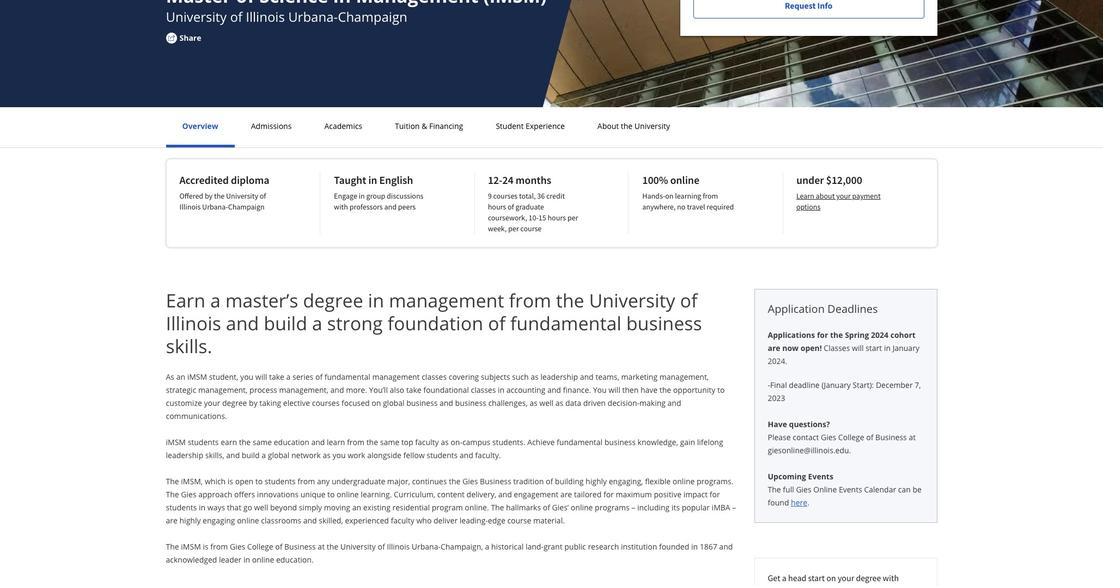 Task type: describe. For each thing, give the bounding box(es) containing it.
deadline
[[789, 380, 820, 391]]

beyond
[[270, 503, 297, 513]]

applications for the spring 2024 cohort are now open!
[[768, 330, 916, 354]]

its
[[672, 503, 680, 513]]

your inside under $12,000 learn about your payment options
[[837, 191, 851, 201]]

peers
[[398, 202, 416, 212]]

application
[[768, 302, 825, 317]]

engage
[[334, 191, 357, 201]]

0 horizontal spatial management,
[[198, 385, 248, 396]]

experienced
[[345, 516, 389, 526]]

at for giesonline@illinois.edu.
[[909, 433, 916, 443]]

edge
[[488, 516, 506, 526]]

and inside earn a master's degree in management from the university of illinois and build a strong foundation of fundamental business skills.
[[226, 311, 259, 336]]

total,
[[519, 191, 536, 201]]

100% online hands-on learning from anywhere, no travel required
[[643, 173, 734, 212]]

students down 'on-'
[[427, 451, 458, 461]]

start inside the get a head start on your degree with courses, specializations or certificates.
[[808, 573, 825, 584]]

0 horizontal spatial will
[[255, 372, 267, 383]]

an inside the imsm, which is open to students from any undergraduate major, continues the gies business tradition of building highly engaging, flexible online programs. the gies approach offers innovations unique to online learning. curriculum, content delivery, and engagement are tailored for maximum positive impact for students in ways that go well beyond simply moving an existing residential program online. the hallmarks of gies' online programs – including its popular imba – are highly engaging online classrooms and skilled, experienced faculty who deliver leading-edge course material.
[[352, 503, 361, 513]]

request
[[785, 0, 816, 11]]

well inside as an imsm student, you will take a series of fundamental management classes covering subjects such as leadership and teams, marketing management, strategic management, process management, and more. you'll also take foundational classes in accounting and finance. you will then have the opportunity to customize your degree by taking elective courses focused on global business and business challenges, as well as data driven decision-making and communications.
[[540, 398, 554, 409]]

start):
[[853, 380, 874, 391]]

is inside the imsm is from gies college of business at the university of illinois urbana-champaign, a historical land-grant public research institution founded in 1867 and acknowledged leader in online education.
[[203, 542, 209, 553]]

students up innovations
[[265, 477, 296, 487]]

fundamental inside as an imsm student, you will take a series of fundamental management classes covering subjects such as leadership and teams, marketing management, strategic management, process management, and more. you'll also take foundational classes in accounting and finance. you will then have the opportunity to customize your degree by taking elective courses focused on global business and business challenges, as well as data driven decision-making and communications.
[[325, 372, 370, 383]]

institution
[[621, 542, 657, 553]]

about
[[598, 121, 619, 131]]

0 horizontal spatial hours
[[488, 202, 506, 212]]

1 vertical spatial take
[[406, 385, 422, 396]]

gies inside the full gies online events calendar can be found
[[796, 485, 812, 495]]

online down tailored at the right of page
[[571, 503, 593, 513]]

2 – from the left
[[733, 503, 736, 513]]

gies inside the imsm is from gies college of business at the university of illinois urbana-champaign, a historical land-grant public research institution founded in 1867 and acknowledged leader in online education.
[[230, 542, 245, 553]]

a inside the get a head start on your degree with courses, specializations or certificates.
[[782, 573, 787, 584]]

historical
[[491, 542, 524, 553]]

contact
[[793, 433, 819, 443]]

to inside as an imsm student, you will take a series of fundamental management classes covering subjects such as leadership and teams, marketing management, strategic management, process management, and more. you'll also take foundational classes in accounting and finance. you will then have the opportunity to customize your degree by taking elective courses focused on global business and business challenges, as well as data driven decision-making and communications.
[[718, 385, 725, 396]]

leadership inside as an imsm student, you will take a series of fundamental management classes covering subjects such as leadership and teams, marketing management, strategic management, process management, and more. you'll also take foundational classes in accounting and finance. you will then have the opportunity to customize your degree by taking elective courses focused on global business and business challenges, as well as data driven decision-making and communications.
[[541, 372, 578, 383]]

specializations
[[800, 586, 854, 587]]

courses inside as an imsm student, you will take a series of fundamental management classes covering subjects such as leadership and teams, marketing management, strategic management, process management, and more. you'll also take foundational classes in accounting and finance. you will then have the opportunity to customize your degree by taking elective courses focused on global business and business challenges, as well as data driven decision-making and communications.
[[312, 398, 340, 409]]

achieve
[[528, 438, 555, 448]]

with for head
[[883, 573, 899, 584]]

deliver
[[434, 516, 458, 526]]

with for english
[[334, 202, 348, 212]]

as left 'on-'
[[441, 438, 449, 448]]

on inside as an imsm student, you will take a series of fundamental management classes covering subjects such as leadership and teams, marketing management, strategic management, process management, and more. you'll also take foundational classes in accounting and finance. you will then have the opportunity to customize your degree by taking elective courses focused on global business and business challenges, as well as data driven decision-making and communications.
[[372, 398, 381, 409]]

the imsm is from gies college of business at the university of illinois urbana-champaign, a historical land-grant public research institution founded in 1867 and acknowledged leader in online education.
[[166, 542, 733, 566]]

application deadlines
[[768, 302, 878, 317]]

tailored
[[574, 490, 602, 500]]

moving
[[324, 503, 350, 513]]

be
[[913, 485, 922, 495]]

gies up delivery,
[[463, 477, 478, 487]]

from inside 100% online hands-on learning from anywhere, no travel required
[[703, 191, 718, 201]]

0 horizontal spatial to
[[255, 477, 263, 487]]

college for contact
[[839, 433, 865, 443]]

champaign inside accredited diploma offered by the university of illinois urbana-champaign
[[228, 202, 265, 212]]

program
[[432, 503, 463, 513]]

learning
[[675, 191, 702, 201]]

of inside 12-24 months 9 courses total, 36 credit hours of graduate coursework, 10-15 hours per week, per course
[[508, 202, 514, 212]]

content
[[438, 490, 465, 500]]

15
[[539, 213, 546, 223]]

build inside the "imsm students earn the same education and learn from the same top faculty as on-campus students. achieve fundamental business knowledge, gain lifelong leadership skills, and build a global network as you work alongside fellow students and faculty."
[[242, 451, 260, 461]]

calendar
[[865, 485, 897, 495]]

on inside the get a head start on your degree with courses, specializations or certificates.
[[827, 573, 836, 584]]

also
[[390, 385, 404, 396]]

research
[[588, 542, 619, 553]]

your inside as an imsm student, you will take a series of fundamental management classes covering subjects such as leadership and teams, marketing management, strategic management, process management, and more. you'll also take foundational classes in accounting and finance. you will then have the opportunity to customize your degree by taking elective courses focused on global business and business challenges, as well as data driven decision-making and communications.
[[204, 398, 220, 409]]

by inside as an imsm student, you will take a series of fundamental management classes covering subjects such as leadership and teams, marketing management, strategic management, process management, and more. you'll also take foundational classes in accounting and finance. you will then have the opportunity to customize your degree by taking elective courses focused on global business and business challenges, as well as data driven decision-making and communications.
[[249, 398, 258, 409]]

.
[[808, 498, 810, 508]]

group
[[366, 191, 385, 201]]

have
[[768, 420, 787, 430]]

tuition & financing
[[395, 121, 463, 131]]

applications
[[768, 330, 815, 341]]

and inside taught in english engage in group discussions with professors and peers
[[384, 202, 397, 212]]

faculty inside the imsm, which is open to students from any undergraduate major, continues the gies business tradition of building highly engaging, flexible online programs. the gies approach offers innovations unique to online learning. curriculum, content delivery, and engagement are tailored for maximum positive impact for students in ways that go well beyond simply moving an existing residential program online. the hallmarks of gies' online programs – including its popular imba – are highly engaging online classrooms and skilled, experienced faculty who deliver leading-edge course material.
[[391, 516, 415, 526]]

1 horizontal spatial classes
[[471, 385, 496, 396]]

fundamental inside the "imsm students earn the same education and learn from the same top faculty as on-campus students. achieve fundamental business knowledge, gain lifelong leadership skills, and build a global network as you work alongside fellow students and faculty."
[[557, 438, 603, 448]]

alongside
[[367, 451, 402, 461]]

university inside the imsm is from gies college of business at the university of illinois urbana-champaign, a historical land-grant public research institution founded in 1867 and acknowledged leader in online education.
[[340, 542, 376, 553]]

of inside "have questions? please contact gies college of business at giesonline@illinois.edu."
[[867, 433, 874, 443]]

you inside as an imsm student, you will take a series of fundamental management classes covering subjects such as leadership and teams, marketing management, strategic management, process management, and more. you'll also take foundational classes in accounting and finance. you will then have the opportunity to customize your degree by taking elective courses focused on global business and business challenges, as well as data driven decision-making and communications.
[[240, 372, 254, 383]]

1 horizontal spatial will
[[609, 385, 621, 396]]

online up impact
[[673, 477, 695, 487]]

0 horizontal spatial per
[[508, 224, 519, 234]]

open!
[[801, 343, 822, 354]]

12-24 months 9 courses total, 36 credit hours of graduate coursework, 10-15 hours per week, per course
[[488, 173, 578, 234]]

university of illinois urbana-champaign
[[166, 8, 408, 26]]

the for the imsm, which is open to students from any undergraduate major, continues the gies business tradition of building highly engaging, flexible online programs. the gies approach offers innovations unique to online learning. curriculum, content delivery, and engagement are tailored for maximum positive impact for students in ways that go well beyond simply moving an existing residential program online. the hallmarks of gies' online programs – including its popular imba – are highly engaging online classrooms and skilled, experienced faculty who deliver leading-edge course material.
[[166, 477, 179, 487]]

from inside the imsm is from gies college of business at the university of illinois urbana-champaign, a historical land-grant public research institution founded in 1867 and acknowledged leader in online education.
[[211, 542, 228, 553]]

taught
[[334, 173, 366, 187]]

imsm students earn the same education and learn from the same top faculty as on-campus students. achieve fundamental business knowledge, gain lifelong leadership skills, and build a global network as you work alongside fellow students and faculty.
[[166, 438, 724, 461]]

1 – from the left
[[632, 503, 636, 513]]

leader
[[219, 555, 242, 566]]

january
[[893, 343, 920, 354]]

foundational
[[424, 385, 469, 396]]

the inside the imsm is from gies college of business at the university of illinois urbana-champaign, a historical land-grant public research institution founded in 1867 and acknowledged leader in online education.
[[327, 542, 338, 553]]

can
[[899, 485, 911, 495]]

start inside the classes will start in january 2024.
[[866, 343, 882, 354]]

marketing
[[622, 372, 658, 383]]

gies'
[[552, 503, 569, 513]]

students up skills,
[[188, 438, 219, 448]]

1 horizontal spatial urbana-
[[288, 8, 338, 26]]

illinois inside accredited diploma offered by the university of illinois urbana-champaign
[[180, 202, 201, 212]]

0 vertical spatial take
[[269, 372, 284, 383]]

fellow
[[404, 451, 425, 461]]

0 vertical spatial champaign
[[338, 8, 408, 26]]

36
[[537, 191, 545, 201]]

master's
[[225, 288, 298, 313]]

the for the full gies online events calendar can be found
[[768, 485, 781, 495]]

have
[[641, 385, 658, 396]]

classes
[[824, 343, 850, 354]]

the left approach
[[166, 490, 179, 500]]

course inside 12-24 months 9 courses total, 36 credit hours of graduate coursework, 10-15 hours per week, per course
[[521, 224, 542, 234]]

get
[[768, 573, 781, 584]]

week,
[[488, 224, 507, 234]]

top
[[401, 438, 413, 448]]

2 horizontal spatial management,
[[660, 372, 709, 383]]

illinois inside earn a master's degree in management from the university of illinois and build a strong foundation of fundamental business skills.
[[166, 311, 221, 336]]

in inside earn a master's degree in management from the university of illinois and build a strong foundation of fundamental business skills.
[[368, 288, 384, 313]]

go
[[243, 503, 252, 513]]

student
[[496, 121, 524, 131]]

final
[[771, 380, 787, 391]]

events inside the full gies online events calendar can be found
[[839, 485, 863, 495]]

7,
[[915, 380, 921, 391]]

strong
[[327, 311, 383, 336]]

1 horizontal spatial management,
[[279, 385, 329, 396]]

a inside the imsm is from gies college of business at the university of illinois urbana-champaign, a historical land-grant public research institution founded in 1867 and acknowledged leader in online education.
[[485, 542, 489, 553]]

academics link
[[321, 121, 366, 131]]

share button
[[166, 32, 218, 44]]

offers
[[234, 490, 255, 500]]

covering
[[449, 372, 479, 383]]

the inside applications for the spring 2024 cohort are now open!
[[831, 330, 843, 341]]

have questions? please contact gies college of business at giesonline@illinois.edu.
[[768, 420, 916, 456]]

you inside the "imsm students earn the same education and learn from the same top faculty as on-campus students. achieve fundamental business knowledge, gain lifelong leadership skills, and build a global network as you work alongside fellow students and faculty."
[[333, 451, 346, 461]]

&
[[422, 121, 427, 131]]

no
[[677, 202, 686, 212]]

diploma
[[231, 173, 269, 187]]

series
[[293, 372, 314, 383]]

communications.
[[166, 411, 227, 422]]

here
[[791, 498, 808, 508]]

urbana- inside the imsm is from gies college of business at the university of illinois urbana-champaign, a historical land-grant public research institution founded in 1867 and acknowledged leader in online education.
[[412, 542, 441, 553]]

your inside the get a head start on your degree with courses, specializations or certificates.
[[838, 573, 855, 584]]

maximum
[[616, 490, 652, 500]]

1 vertical spatial are
[[561, 490, 572, 500]]

skills.
[[166, 334, 212, 359]]

1 vertical spatial hours
[[548, 213, 566, 223]]

cohort
[[891, 330, 916, 341]]

as down learn
[[323, 451, 331, 461]]

0 horizontal spatial highly
[[180, 516, 201, 526]]

challenges,
[[488, 398, 528, 409]]

0 horizontal spatial for
[[604, 490, 614, 500]]

urbana- inside accredited diploma offered by the university of illinois urbana-champaign
[[202, 202, 228, 212]]

on inside 100% online hands-on learning from anywhere, no travel required
[[666, 191, 674, 201]]

in inside as an imsm student, you will take a series of fundamental management classes covering subjects such as leadership and teams, marketing management, strategic management, process management, and more. you'll also take foundational classes in accounting and finance. you will then have the opportunity to customize your degree by taking elective courses focused on global business and business challenges, as well as data driven decision-making and communications.
[[498, 385, 505, 396]]

any
[[317, 477, 330, 487]]

2 same from the left
[[380, 438, 399, 448]]

online up moving
[[337, 490, 359, 500]]

about
[[816, 191, 835, 201]]

of inside as an imsm student, you will take a series of fundamental management classes covering subjects such as leadership and teams, marketing management, strategic management, process management, and more. you'll also take foundational classes in accounting and finance. you will then have the opportunity to customize your degree by taking elective courses focused on global business and business challenges, as well as data driven decision-making and communications.
[[315, 372, 323, 383]]

the inside earn a master's degree in management from the university of illinois and build a strong foundation of fundamental business skills.
[[556, 288, 585, 313]]

0 vertical spatial highly
[[586, 477, 607, 487]]

the inside as an imsm student, you will take a series of fundamental management classes covering subjects such as leadership and teams, marketing management, strategic management, process management, and more. you'll also take foundational classes in accounting and finance. you will then have the opportunity to customize your degree by taking elective courses focused on global business and business challenges, as well as data driven decision-making and communications.
[[660, 385, 672, 396]]

tradition
[[514, 477, 544, 487]]

as an imsm student, you will take a series of fundamental management classes covering subjects such as leadership and teams, marketing management, strategic management, process management, and more. you'll also take foundational classes in accounting and finance. you will then have the opportunity to customize your degree by taking elective courses focused on global business and business challenges, as well as data driven decision-making and communications.
[[166, 372, 725, 422]]

gain
[[680, 438, 695, 448]]

degree inside the get a head start on your degree with courses, specializations or certificates.
[[856, 573, 881, 584]]

business inside earn a master's degree in management from the university of illinois and build a strong foundation of fundamental business skills.
[[627, 311, 702, 336]]

earn a master's degree in management from the university of illinois and build a strong foundation of fundamental business skills.
[[166, 288, 702, 359]]

overview link
[[179, 121, 222, 131]]



Task type: vqa. For each thing, say whether or not it's contained in the screenshot.
Admissions
yes



Task type: locate. For each thing, give the bounding box(es) containing it.
0 horizontal spatial well
[[254, 503, 268, 513]]

1 horizontal spatial highly
[[586, 477, 607, 487]]

are inside applications for the spring 2024 cohort are now open!
[[768, 343, 781, 354]]

the inside the imsm, which is open to students from any undergraduate major, continues the gies business tradition of building highly engaging, flexible online programs. the gies approach offers innovations unique to online learning. curriculum, content delivery, and engagement are tailored for maximum positive impact for students in ways that go well beyond simply moving an existing residential program online. the hallmarks of gies' online programs – including its popular imba – are highly engaging online classrooms and skilled, experienced faculty who deliver leading-edge course material.
[[449, 477, 461, 487]]

1 horizontal spatial courses
[[493, 191, 518, 201]]

0 horizontal spatial college
[[247, 542, 273, 553]]

courses inside 12-24 months 9 courses total, 36 credit hours of graduate coursework, 10-15 hours per week, per course
[[493, 191, 518, 201]]

land-
[[526, 542, 544, 553]]

1 vertical spatial build
[[242, 451, 260, 461]]

data
[[566, 398, 581, 409]]

1 horizontal spatial you
[[333, 451, 346, 461]]

same left the 'education'
[[253, 438, 272, 448]]

head
[[789, 573, 807, 584]]

to
[[718, 385, 725, 396], [255, 477, 263, 487], [328, 490, 335, 500]]

to up moving
[[328, 490, 335, 500]]

(january
[[822, 380, 851, 391]]

online down go
[[237, 516, 259, 526]]

1 horizontal spatial an
[[352, 503, 361, 513]]

gies right "contact"
[[821, 433, 837, 443]]

founded
[[659, 542, 690, 553]]

1 vertical spatial at
[[318, 542, 325, 553]]

0 horizontal spatial is
[[203, 542, 209, 553]]

full
[[783, 485, 794, 495]]

a inside the "imsm students earn the same education and learn from the same top faculty as on-campus students. achieve fundamental business knowledge, gain lifelong leadership skills, and build a global network as you work alongside fellow students and faculty."
[[262, 451, 266, 461]]

college up giesonline@illinois.edu.
[[839, 433, 865, 443]]

2 vertical spatial urbana-
[[412, 542, 441, 553]]

a left strong
[[312, 311, 322, 336]]

online inside the imsm is from gies college of business at the university of illinois urbana-champaign, a historical land-grant public research institution founded in 1867 and acknowledged leader in online education.
[[252, 555, 274, 566]]

as down accounting
[[530, 398, 538, 409]]

earn
[[166, 288, 205, 313]]

strategic
[[166, 385, 196, 396]]

students.
[[493, 438, 526, 448]]

– right imba
[[733, 503, 736, 513]]

learn about your payment options link
[[797, 191, 881, 212]]

0 vertical spatial classes
[[422, 372, 447, 383]]

skilled,
[[319, 516, 343, 526]]

courses right 9
[[493, 191, 518, 201]]

business for giesonline@illinois.edu.
[[876, 433, 907, 443]]

1 vertical spatial on
[[372, 398, 381, 409]]

your up communications. on the bottom left
[[204, 398, 220, 409]]

per right 15
[[568, 213, 578, 223]]

10-
[[529, 213, 539, 223]]

course down 10-
[[521, 224, 542, 234]]

0 vertical spatial start
[[866, 343, 882, 354]]

for down programs.
[[710, 490, 720, 500]]

you
[[240, 372, 254, 383], [333, 451, 346, 461]]

1 horizontal spatial degree
[[303, 288, 363, 313]]

on
[[666, 191, 674, 201], [372, 398, 381, 409], [827, 573, 836, 584]]

with inside taught in english engage in group discussions with professors and peers
[[334, 202, 348, 212]]

1 vertical spatial champaign
[[228, 202, 265, 212]]

1 vertical spatial faculty
[[391, 516, 415, 526]]

0 vertical spatial are
[[768, 343, 781, 354]]

online up learning
[[671, 173, 700, 187]]

to right open
[[255, 477, 263, 487]]

request info
[[785, 0, 833, 11]]

highly up tailored at the right of page
[[586, 477, 607, 487]]

1 horizontal spatial build
[[264, 311, 307, 336]]

business inside the imsm, which is open to students from any undergraduate major, continues the gies business tradition of building highly engaging, flexible online programs. the gies approach offers innovations unique to online learning. curriculum, content delivery, and engagement are tailored for maximum positive impact for students in ways that go well beyond simply moving an existing residential program online. the hallmarks of gies' online programs – including its popular imba – are highly engaging online classrooms and skilled, experienced faculty who deliver leading-edge course material.
[[480, 477, 512, 487]]

gies up leader
[[230, 542, 245, 553]]

your up specializations
[[838, 573, 855, 584]]

1 vertical spatial classes
[[471, 385, 496, 396]]

degree inside as an imsm student, you will take a series of fundamental management classes covering subjects such as leadership and teams, marketing management, strategic management, process management, and more. you'll also take foundational classes in accounting and finance. you will then have the opportunity to customize your degree by taking elective courses focused on global business and business challenges, as well as data driven decision-making and communications.
[[222, 398, 247, 409]]

take right the 'also'
[[406, 385, 422, 396]]

0 vertical spatial course
[[521, 224, 542, 234]]

a right earn
[[210, 288, 221, 313]]

teams,
[[596, 372, 620, 383]]

courses
[[493, 191, 518, 201], [312, 398, 340, 409]]

for up programs
[[604, 490, 614, 500]]

students
[[188, 438, 219, 448], [427, 451, 458, 461], [265, 477, 296, 487], [166, 503, 197, 513]]

the inside accredited diploma offered by the university of illinois urbana-champaign
[[214, 191, 225, 201]]

1 horizontal spatial is
[[228, 477, 233, 487]]

impact
[[684, 490, 708, 500]]

as right such
[[531, 372, 539, 383]]

faculty down residential
[[391, 516, 415, 526]]

to right opportunity
[[718, 385, 725, 396]]

college for from
[[247, 542, 273, 553]]

well down accounting
[[540, 398, 554, 409]]

2 vertical spatial on
[[827, 573, 836, 584]]

1 horizontal spatial at
[[909, 433, 916, 443]]

knowledge,
[[638, 438, 678, 448]]

take up the process
[[269, 372, 284, 383]]

global down the 'also'
[[383, 398, 405, 409]]

0 horizontal spatial business
[[284, 542, 316, 553]]

imsm up strategic
[[187, 372, 207, 383]]

the inside the imsm is from gies college of business at the university of illinois urbana-champaign, a historical land-grant public research institution founded in 1867 and acknowledged leader in online education.
[[166, 542, 179, 553]]

an inside as an imsm student, you will take a series of fundamental management classes covering subjects such as leadership and teams, marketing management, strategic management, process management, and more. you'll also take foundational classes in accounting and finance. you will then have the opportunity to customize your degree by taking elective courses focused on global business and business challenges, as well as data driven decision-making and communications.
[[176, 372, 185, 383]]

about the university link
[[594, 121, 674, 131]]

global inside the "imsm students earn the same education and learn from the same top faculty as on-campus students. achieve fundamental business knowledge, gain lifelong leadership skills, and build a global network as you work alongside fellow students and faculty."
[[268, 451, 290, 461]]

online
[[814, 485, 837, 495]]

are up acknowledged
[[166, 516, 178, 526]]

campus
[[463, 438, 491, 448]]

at for the
[[318, 542, 325, 553]]

illinois inside the imsm is from gies college of business at the university of illinois urbana-champaign, a historical land-grant public research institution founded in 1867 and acknowledged leader in online education.
[[387, 542, 410, 553]]

1 vertical spatial highly
[[180, 516, 201, 526]]

management, down student,
[[198, 385, 248, 396]]

leadership inside the "imsm students earn the same education and learn from the same top faculty as on-campus students. achieve fundamental business knowledge, gain lifelong leadership skills, and build a global network as you work alongside fellow students and faculty."
[[166, 451, 203, 461]]

1 vertical spatial start
[[808, 573, 825, 584]]

ways
[[208, 503, 225, 513]]

events right online
[[839, 485, 863, 495]]

will up the process
[[255, 372, 267, 383]]

1 horizontal spatial leadership
[[541, 372, 578, 383]]

business for the
[[284, 542, 316, 553]]

positive
[[654, 490, 682, 500]]

a left historical
[[485, 542, 489, 553]]

1 horizontal spatial hours
[[548, 213, 566, 223]]

will inside the classes will start in january 2024.
[[852, 343, 864, 354]]

university inside earn a master's degree in management from the university of illinois and build a strong foundation of fundamental business skills.
[[589, 288, 676, 313]]

degree inside earn a master's degree in management from the university of illinois and build a strong foundation of fundamental business skills.
[[303, 288, 363, 313]]

an
[[176, 372, 185, 383], [352, 503, 361, 513]]

decision-
[[608, 398, 640, 409]]

1 horizontal spatial –
[[733, 503, 736, 513]]

2 vertical spatial imsm
[[181, 542, 201, 553]]

the up edge
[[491, 503, 504, 513]]

global inside as an imsm student, you will take a series of fundamental management classes covering subjects such as leadership and teams, marketing management, strategic management, process management, and more. you'll also take foundational classes in accounting and finance. you will then have the opportunity to customize your degree by taking elective courses focused on global business and business challenges, as well as data driven decision-making and communications.
[[383, 398, 405, 409]]

0 vertical spatial will
[[852, 343, 864, 354]]

1 vertical spatial leadership
[[166, 451, 203, 461]]

0 horizontal spatial an
[[176, 372, 185, 383]]

1 horizontal spatial same
[[380, 438, 399, 448]]

0 vertical spatial global
[[383, 398, 405, 409]]

business inside the imsm is from gies college of business at the university of illinois urbana-champaign, a historical land-grant public research institution founded in 1867 and acknowledged leader in online education.
[[284, 542, 316, 553]]

university inside accredited diploma offered by the university of illinois urbana-champaign
[[226, 191, 258, 201]]

and inside the imsm is from gies college of business at the university of illinois urbana-champaign, a historical land-grant public research institution founded in 1867 and acknowledged leader in online education.
[[720, 542, 733, 553]]

from inside the "imsm students earn the same education and learn from the same top faculty as on-campus students. achieve fundamental business knowledge, gain lifelong leadership skills, and build a global network as you work alongside fellow students and faculty."
[[347, 438, 365, 448]]

you up the process
[[240, 372, 254, 383]]

an up the experienced
[[352, 503, 361, 513]]

1 same from the left
[[253, 438, 272, 448]]

1 vertical spatial is
[[203, 542, 209, 553]]

undergraduate
[[332, 477, 385, 487]]

2 horizontal spatial urbana-
[[412, 542, 441, 553]]

highly
[[586, 477, 607, 487], [180, 516, 201, 526]]

0 horizontal spatial degree
[[222, 398, 247, 409]]

at
[[909, 433, 916, 443], [318, 542, 325, 553]]

2 vertical spatial to
[[328, 490, 335, 500]]

are up 2024.
[[768, 343, 781, 354]]

0 horizontal spatial at
[[318, 542, 325, 553]]

1 horizontal spatial take
[[406, 385, 422, 396]]

1 horizontal spatial by
[[249, 398, 258, 409]]

at down skilled,
[[318, 542, 325, 553]]

gies down 'imsm,'
[[181, 490, 197, 500]]

on up specializations
[[827, 573, 836, 584]]

a up innovations
[[262, 451, 266, 461]]

business inside the "imsm students earn the same education and learn from the same top faculty as on-campus students. achieve fundamental business knowledge, gain lifelong leadership skills, and build a global network as you work alongside fellow students and faculty."
[[605, 438, 636, 448]]

leadership up 'imsm,'
[[166, 451, 203, 461]]

faculty up fellow
[[415, 438, 439, 448]]

in inside the imsm, which is open to students from any undergraduate major, continues the gies business tradition of building highly engaging, flexible online programs. the gies approach offers innovations unique to online learning. curriculum, content delivery, and engagement are tailored for maximum positive impact for students in ways that go well beyond simply moving an existing residential program online. the hallmarks of gies' online programs – including its popular imba – are highly engaging online classrooms and skilled, experienced faculty who deliver leading-edge course material.
[[199, 503, 206, 513]]

the left 'imsm,'
[[166, 477, 179, 487]]

online left 'education.' at the left bottom of page
[[252, 555, 274, 566]]

a up courses,
[[782, 573, 787, 584]]

hours right 15
[[548, 213, 566, 223]]

course down hallmarks
[[508, 516, 532, 526]]

2 horizontal spatial on
[[827, 573, 836, 584]]

faculty.
[[475, 451, 501, 461]]

the up acknowledged
[[166, 542, 179, 553]]

0 horizontal spatial by
[[205, 191, 213, 201]]

on up anywhere,
[[666, 191, 674, 201]]

2 vertical spatial are
[[166, 516, 178, 526]]

learn
[[797, 191, 815, 201]]

0 horizontal spatial urbana-
[[202, 202, 228, 212]]

1 vertical spatial fundamental
[[325, 372, 370, 383]]

on down you'll
[[372, 398, 381, 409]]

0 vertical spatial events
[[808, 472, 834, 482]]

start
[[866, 343, 882, 354], [808, 573, 825, 584]]

with down engage
[[334, 202, 348, 212]]

management, down series
[[279, 385, 329, 396]]

as
[[531, 372, 539, 383], [530, 398, 538, 409], [556, 398, 564, 409], [441, 438, 449, 448], [323, 451, 331, 461]]

by inside accredited diploma offered by the university of illinois urbana-champaign
[[205, 191, 213, 201]]

0 vertical spatial per
[[568, 213, 578, 223]]

students down 'imsm,'
[[166, 503, 197, 513]]

from inside the imsm, which is open to students from any undergraduate major, continues the gies business tradition of building highly engaging, flexible online programs. the gies approach offers innovations unique to online learning. curriculum, content delivery, and engagement are tailored for maximum positive impact for students in ways that go well beyond simply moving an existing residential program online. the hallmarks of gies' online programs – including its popular imba – are highly engaging online classrooms and skilled, experienced faculty who deliver leading-edge course material.
[[298, 477, 315, 487]]

2 horizontal spatial will
[[852, 343, 864, 354]]

2024.
[[768, 356, 788, 367]]

management, up opportunity
[[660, 372, 709, 383]]

for inside applications for the spring 2024 cohort are now open!
[[817, 330, 829, 341]]

are down building
[[561, 490, 572, 500]]

discussions
[[387, 191, 424, 201]]

0 vertical spatial is
[[228, 477, 233, 487]]

0 vertical spatial business
[[876, 433, 907, 443]]

popular
[[682, 503, 710, 513]]

at inside the imsm is from gies college of business at the university of illinois urbana-champaign, a historical land-grant public research institution founded in 1867 and acknowledged leader in online education.
[[318, 542, 325, 553]]

0 horizontal spatial take
[[269, 372, 284, 383]]

the inside the full gies online events calendar can be found
[[768, 485, 781, 495]]

in inside the classes will start in january 2024.
[[884, 343, 891, 354]]

of inside accredited diploma offered by the university of illinois urbana-champaign
[[260, 191, 266, 201]]

will right you
[[609, 385, 621, 396]]

classes will start in january 2024.
[[768, 343, 920, 367]]

engaging,
[[609, 477, 643, 487]]

imsm down communications. on the bottom left
[[166, 438, 186, 448]]

0 vertical spatial management
[[389, 288, 504, 313]]

24
[[503, 173, 514, 187]]

focused
[[342, 398, 370, 409]]

0 horizontal spatial with
[[334, 202, 348, 212]]

0 vertical spatial build
[[264, 311, 307, 336]]

fundamental inside earn a master's degree in management from the university of illinois and build a strong foundation of fundamental business skills.
[[511, 311, 622, 336]]

1 vertical spatial urbana-
[[202, 202, 228, 212]]

with inside the get a head start on your degree with courses, specializations or certificates.
[[883, 573, 899, 584]]

accredited diploma offered by the university of illinois urbana-champaign
[[180, 173, 269, 212]]

for
[[817, 330, 829, 341], [604, 490, 614, 500], [710, 490, 720, 500]]

hours down 9
[[488, 202, 506, 212]]

as left 'data'
[[556, 398, 564, 409]]

classes up foundational
[[422, 372, 447, 383]]

will down spring
[[852, 343, 864, 354]]

0 horizontal spatial build
[[242, 451, 260, 461]]

build inside earn a master's degree in management from the university of illinois and build a strong foundation of fundamental business skills.
[[264, 311, 307, 336]]

1 vertical spatial management
[[372, 372, 420, 383]]

management inside as an imsm student, you will take a series of fundamental management classes covering subjects such as leadership and teams, marketing management, strategic management, process management, and more. you'll also take foundational classes in accounting and finance. you will then have the opportunity to customize your degree by taking elective courses focused on global business and business challenges, as well as data driven decision-making and communications.
[[372, 372, 420, 383]]

finance.
[[563, 385, 591, 396]]

start down 2024
[[866, 343, 882, 354]]

0 horizontal spatial events
[[808, 472, 834, 482]]

0 vertical spatial you
[[240, 372, 254, 383]]

about the university
[[598, 121, 670, 131]]

gies
[[821, 433, 837, 443], [463, 477, 478, 487], [796, 485, 812, 495], [181, 490, 197, 500], [230, 542, 245, 553]]

college down classrooms
[[247, 542, 273, 553]]

0 horizontal spatial are
[[166, 516, 178, 526]]

management inside earn a master's degree in management from the university of illinois and build a strong foundation of fundamental business skills.
[[389, 288, 504, 313]]

major,
[[387, 477, 410, 487]]

imsm inside the "imsm students earn the same education and learn from the same top faculty as on-campus students. achieve fundamental business knowledge, gain lifelong leadership skills, and build a global network as you work alongside fellow students and faculty."
[[166, 438, 186, 448]]

1 horizontal spatial with
[[883, 573, 899, 584]]

the up found
[[768, 485, 781, 495]]

found
[[768, 498, 789, 508]]

1 vertical spatial your
[[204, 398, 220, 409]]

1 vertical spatial will
[[255, 372, 267, 383]]

same up the alongside
[[380, 438, 399, 448]]

please
[[768, 433, 791, 443]]

1 vertical spatial by
[[249, 398, 258, 409]]

the for the imsm is from gies college of business at the university of illinois urbana-champaign, a historical land-grant public research institution founded in 1867 and acknowledged leader in online education.
[[166, 542, 179, 553]]

1 vertical spatial course
[[508, 516, 532, 526]]

2 vertical spatial business
[[284, 542, 316, 553]]

1 horizontal spatial global
[[383, 398, 405, 409]]

is up acknowledged
[[203, 542, 209, 553]]

0 vertical spatial imsm
[[187, 372, 207, 383]]

0 vertical spatial an
[[176, 372, 185, 383]]

faculty inside the "imsm students earn the same education and learn from the same top faculty as on-campus students. achieve fundamental business knowledge, gain lifelong leadership skills, and build a global network as you work alongside fellow students and faculty."
[[415, 438, 439, 448]]

leadership up finance.
[[541, 372, 578, 383]]

hands-
[[643, 191, 666, 201]]

events up online
[[808, 472, 834, 482]]

offered
[[180, 191, 203, 201]]

tuition
[[395, 121, 420, 131]]

for up open!
[[817, 330, 829, 341]]

by down 'accredited'
[[205, 191, 213, 201]]

learn
[[327, 438, 345, 448]]

making
[[640, 398, 666, 409]]

degree
[[303, 288, 363, 313], [222, 398, 247, 409], [856, 573, 881, 584]]

2 horizontal spatial business
[[876, 433, 907, 443]]

0 horizontal spatial same
[[253, 438, 272, 448]]

imsm,
[[181, 477, 203, 487]]

leadership
[[541, 372, 578, 383], [166, 451, 203, 461]]

0 vertical spatial by
[[205, 191, 213, 201]]

100%
[[643, 173, 668, 187]]

well right go
[[254, 503, 268, 513]]

0 vertical spatial to
[[718, 385, 725, 396]]

1 vertical spatial well
[[254, 503, 268, 513]]

flexible
[[645, 477, 671, 487]]

more.
[[346, 385, 367, 396]]

0 vertical spatial hours
[[488, 202, 506, 212]]

events
[[808, 472, 834, 482], [839, 485, 863, 495]]

a left series
[[286, 372, 291, 383]]

2 vertical spatial your
[[838, 573, 855, 584]]

courses right elective
[[312, 398, 340, 409]]

with up certificates.
[[883, 573, 899, 584]]

2 horizontal spatial degree
[[856, 573, 881, 584]]

college inside the imsm is from gies college of business at the university of illinois urbana-champaign, a historical land-grant public research institution founded in 1867 and acknowledged leader in online education.
[[247, 542, 273, 553]]

1 vertical spatial degree
[[222, 398, 247, 409]]

college inside "have questions? please contact gies college of business at giesonline@illinois.edu."
[[839, 433, 865, 443]]

1 vertical spatial with
[[883, 573, 899, 584]]

business up delivery,
[[480, 477, 512, 487]]

well inside the imsm, which is open to students from any undergraduate major, continues the gies business tradition of building highly engaging, flexible online programs. the gies approach offers innovations unique to online learning. curriculum, content delivery, and engagement are tailored for maximum positive impact for students in ways that go well beyond simply moving an existing residential program online. the hallmarks of gies' online programs – including its popular imba – are highly engaging online classrooms and skilled, experienced faculty who deliver leading-edge course material.
[[254, 503, 268, 513]]

2023
[[768, 393, 786, 404]]

1 horizontal spatial college
[[839, 433, 865, 443]]

spring
[[845, 330, 869, 341]]

highly left engaging
[[180, 516, 201, 526]]

upcoming
[[768, 472, 807, 482]]

imsm inside the imsm is from gies college of business at the university of illinois urbana-champaign, a historical land-grant public research institution founded in 1867 and acknowledged leader in online education.
[[181, 542, 201, 553]]

imsm up acknowledged
[[181, 542, 201, 553]]

1 horizontal spatial business
[[480, 477, 512, 487]]

online inside 100% online hands-on learning from anywhere, no travel required
[[671, 173, 700, 187]]

global down the 'education'
[[268, 451, 290, 461]]

gies inside "have questions? please contact gies college of business at giesonline@illinois.edu."
[[821, 433, 837, 443]]

from inside earn a master's degree in management from the university of illinois and build a strong foundation of fundamental business skills.
[[509, 288, 551, 313]]

0 vertical spatial college
[[839, 433, 865, 443]]

acknowledged
[[166, 555, 217, 566]]

urbana-
[[288, 8, 338, 26], [202, 202, 228, 212], [412, 542, 441, 553]]

at inside "have questions? please contact gies college of business at giesonline@illinois.edu."
[[909, 433, 916, 443]]

payment
[[853, 191, 881, 201]]

on-
[[451, 438, 463, 448]]

1 horizontal spatial per
[[568, 213, 578, 223]]

management
[[389, 288, 504, 313], [372, 372, 420, 383]]

per down coursework,
[[508, 224, 519, 234]]

academics
[[324, 121, 362, 131]]

hours
[[488, 202, 506, 212], [548, 213, 566, 223]]

1 vertical spatial events
[[839, 485, 863, 495]]

a inside as an imsm student, you will take a series of fundamental management classes covering subjects such as leadership and teams, marketing management, strategic management, process management, and more. you'll also take foundational classes in accounting and finance. you will then have the opportunity to customize your degree by taking elective courses focused on global business and business challenges, as well as data driven decision-making and communications.
[[286, 372, 291, 383]]

business inside "have questions? please contact gies college of business at giesonline@illinois.edu."
[[876, 433, 907, 443]]

driven
[[583, 398, 606, 409]]

0 horizontal spatial classes
[[422, 372, 447, 383]]

business down december
[[876, 433, 907, 443]]

your down $12,000
[[837, 191, 851, 201]]

business up 'education.' at the left bottom of page
[[284, 542, 316, 553]]

imsm inside as an imsm student, you will take a series of fundamental management classes covering subjects such as leadership and teams, marketing management, strategic management, process management, and more. you'll also take foundational classes in accounting and finance. you will then have the opportunity to customize your degree by taking elective courses focused on global business and business challenges, as well as data driven decision-making and communications.
[[187, 372, 207, 383]]

share
[[180, 33, 201, 43]]

course inside the imsm, which is open to students from any undergraduate major, continues the gies business tradition of building highly engaging, flexible online programs. the gies approach offers innovations unique to online learning. curriculum, content delivery, and engagement are tailored for maximum positive impact for students in ways that go well beyond simply moving an existing residential program online. the hallmarks of gies' online programs – including its popular imba – are highly engaging online classrooms and skilled, experienced faculty who deliver leading-edge course material.
[[508, 516, 532, 526]]

– down maximum
[[632, 503, 636, 513]]

continues
[[412, 477, 447, 487]]

online.
[[465, 503, 489, 513]]

at up be
[[909, 433, 916, 443]]

is inside the imsm, which is open to students from any undergraduate major, continues the gies business tradition of building highly engaging, flexible online programs. the gies approach offers innovations unique to online learning. curriculum, content delivery, and engagement are tailored for maximum positive impact for students in ways that go well beyond simply moving an existing residential program online. the hallmarks of gies' online programs – including its popular imba – are highly engaging online classrooms and skilled, experienced faculty who deliver leading-edge course material.
[[228, 477, 233, 487]]

an right as
[[176, 372, 185, 383]]

gies down upcoming events at the bottom right
[[796, 485, 812, 495]]

1 vertical spatial business
[[480, 477, 512, 487]]

1 vertical spatial imsm
[[166, 438, 186, 448]]

0 vertical spatial courses
[[493, 191, 518, 201]]

1867
[[700, 542, 718, 553]]

2 horizontal spatial are
[[768, 343, 781, 354]]

network
[[292, 451, 321, 461]]

1 horizontal spatial for
[[710, 490, 720, 500]]

0 vertical spatial faculty
[[415, 438, 439, 448]]

online
[[671, 173, 700, 187], [673, 477, 695, 487], [337, 490, 359, 500], [571, 503, 593, 513], [237, 516, 259, 526], [252, 555, 274, 566]]

start up specializations
[[808, 573, 825, 584]]

classes down subjects
[[471, 385, 496, 396]]

by down the process
[[249, 398, 258, 409]]

you down learn
[[333, 451, 346, 461]]



